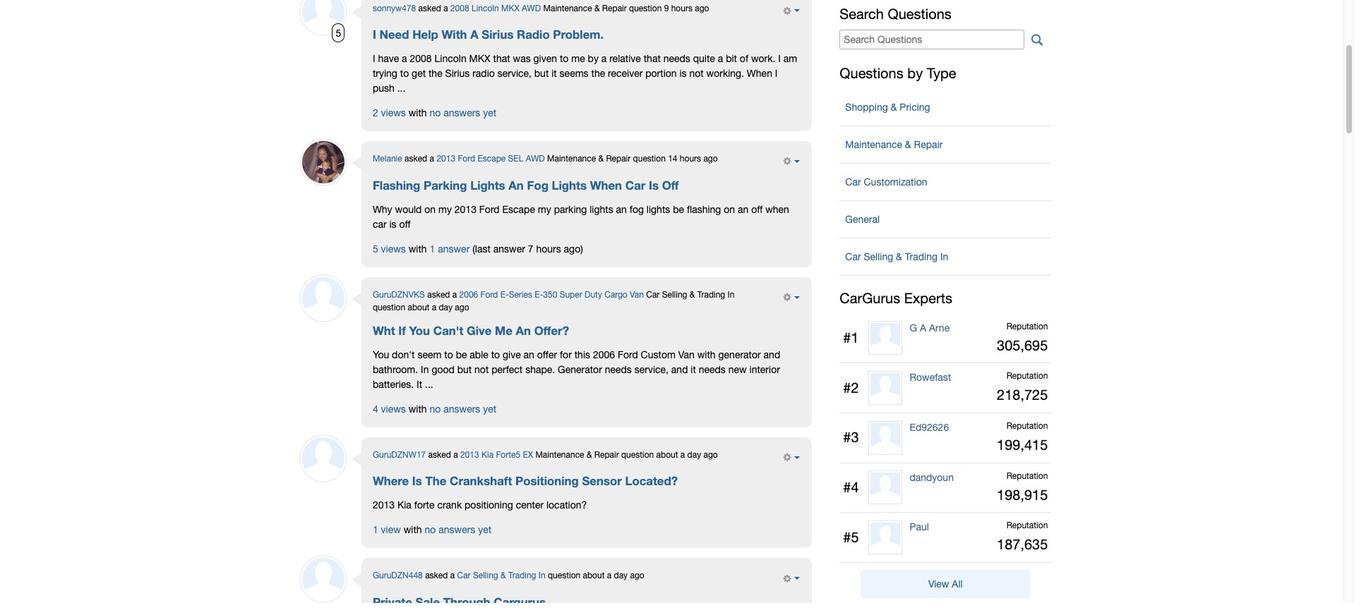Task type: describe. For each thing, give the bounding box(es) containing it.
series
[[509, 290, 532, 300]]

1 vertical spatial hours
[[680, 154, 701, 164]]

2 my from the left
[[538, 204, 551, 215]]

forte5
[[496, 450, 520, 460]]

2 that from the left
[[644, 53, 661, 64]]

2008 for asked
[[450, 3, 469, 13]]

2013 inside why would on my 2013 ford escape my parking  lights an fog lights be flashing on an off when car is off
[[455, 204, 477, 215]]

ago inside the car selling & trading in question             about a day ago
[[455, 303, 469, 313]]

be inside why would on my 2013 ford escape my parking  lights an fog lights be flashing on an off when car is off
[[673, 204, 684, 215]]

#1
[[843, 330, 859, 346]]

0 vertical spatial 2006
[[459, 290, 478, 300]]

lincoln for awd
[[472, 3, 499, 13]]

able
[[470, 349, 488, 361]]

located?
[[625, 475, 678, 489]]

gurudzn448
[[373, 572, 423, 581]]

dandyoun
[[910, 472, 954, 483]]

bathroom.
[[373, 364, 418, 376]]

would
[[395, 204, 422, 215]]

search
[[840, 6, 884, 22]]

not inside i have a 2008 lincoln mkx that was given to me by a relative that needs quite a bit of work. i am trying to get the sirius radio service, but it seems the receiver portion is not working. when i push ...
[[689, 68, 704, 79]]

2 vertical spatial day
[[614, 572, 628, 581]]

yet for positioning
[[478, 525, 492, 536]]

0 vertical spatial 1
[[430, 243, 435, 255]]

views for if
[[381, 404, 406, 415]]

ford left series
[[481, 290, 498, 300]]

9
[[664, 3, 669, 13]]

shopping & pricing link
[[840, 94, 1052, 120]]

1 lights from the left
[[590, 204, 613, 215]]

new
[[728, 364, 747, 376]]

you inside you don't seem to be able to give an offer for this 2006 ford custom van with generator and bathroom. in good but not perfect shape.  generator needs service, and it needs new interior batteries.  it ...
[[373, 349, 389, 361]]

1 vertical spatial questions
[[840, 65, 904, 81]]

where is the crankshaft positioning sensor located? link
[[373, 475, 678, 489]]

reputation 218,725
[[997, 372, 1048, 403]]

receiver
[[608, 68, 643, 79]]

experts
[[904, 290, 952, 306]]

with for i need help with a sirius radio problem.
[[409, 107, 427, 119]]

i left the need
[[373, 28, 376, 42]]

crankshaft
[[450, 475, 512, 489]]

sirius inside i have a 2008 lincoln mkx that was given to me by a relative that needs quite a bit of work. i am trying to get the sirius radio service, but it seems the receiver portion is not working. when i push ...
[[445, 68, 470, 79]]

4 views with no answers yet
[[373, 404, 496, 415]]

reputation for 198,915
[[1007, 471, 1048, 481]]

super
[[560, 290, 582, 300]]

1 vertical spatial off
[[399, 219, 411, 230]]

#4
[[843, 480, 859, 496]]

no answers yet link for with
[[430, 107, 496, 119]]

to left get
[[400, 68, 409, 79]]

sensor
[[582, 475, 622, 489]]

yet for a
[[483, 107, 496, 119]]

0 vertical spatial an
[[509, 178, 524, 192]]

maintenance up fog
[[547, 154, 596, 164]]

1 view with no answers yet
[[373, 525, 492, 536]]

gurudznw17 asked a 2013 kia forte5 ex maintenance & repair             question             about a day ago
[[373, 450, 718, 460]]

view
[[928, 579, 949, 590]]

0 vertical spatial off
[[751, 204, 763, 215]]

trading for car selling & trading in question             about a day ago
[[697, 290, 725, 300]]

4
[[373, 404, 378, 415]]

maintenance up the positioning
[[535, 450, 584, 460]]

2 lights from the left
[[552, 178, 587, 192]]

needs inside i have a 2008 lincoln mkx that was given to me by a relative that needs quite a bit of work. i am trying to get the sirius radio service, but it seems the receiver portion is not working. when i push ...
[[663, 53, 690, 64]]

0 vertical spatial you
[[409, 324, 430, 338]]

me
[[571, 53, 585, 64]]

ed92626
[[910, 422, 949, 433]]

positioning
[[515, 475, 579, 489]]

repair inside 'link'
[[914, 139, 943, 150]]

car for car selling & trading in
[[845, 251, 861, 262]]

seems
[[560, 68, 589, 79]]

day inside the car selling & trading in question             about a day ago
[[439, 303, 453, 313]]

0 vertical spatial kia
[[482, 450, 494, 460]]

repair up the problem. on the top left of page
[[602, 3, 627, 13]]

to left 'me'
[[560, 53, 569, 64]]

asked for parking
[[405, 154, 427, 164]]

wht if you can't give me an offer?
[[373, 324, 569, 338]]

i have a 2008 lincoln mkx that was given to me by a relative that needs quite a bit of work. i am trying to get the sirius radio service, but it seems the receiver portion is not working. when i push ...
[[373, 53, 797, 94]]

1 view link
[[373, 525, 401, 536]]

wht if you can't give me an offer? link
[[373, 324, 569, 338]]

& inside the car selling & trading in question             about a day ago
[[690, 290, 695, 300]]

0 vertical spatial hours
[[671, 3, 693, 13]]

a inside the car selling & trading in question             about a day ago
[[432, 303, 436, 313]]

reputation for 187,635
[[1007, 521, 1048, 531]]

get
[[412, 68, 426, 79]]

2 horizontal spatial needs
[[699, 364, 726, 376]]

service, inside i have a 2008 lincoln mkx that was given to me by a relative that needs quite a bit of work. i am trying to get the sirius radio service, but it seems the receiver portion is not working. when i push ...
[[498, 68, 532, 79]]

answers for with
[[444, 107, 480, 119]]

1 vertical spatial 1
[[373, 525, 378, 536]]

sel
[[508, 154, 523, 164]]

offer?
[[534, 324, 569, 338]]

not inside you don't seem to be able to give an offer for this 2006 ford custom van with generator and bathroom. in good but not perfect shape.  generator needs service, and it needs new interior batteries.  it ...
[[475, 364, 489, 376]]

about inside the car selling & trading in question             about a day ago
[[408, 303, 430, 313]]

view all
[[928, 579, 963, 590]]

shape.
[[525, 364, 555, 376]]

you don't seem to be able to give an offer for this 2006 ford custom van with generator and bathroom. in good but not perfect shape.  generator needs service, and it needs new interior batteries.  it ...
[[373, 349, 780, 390]]

ago)
[[564, 243, 583, 255]]

car for car customization
[[845, 176, 861, 187]]

forte
[[414, 500, 435, 512]]

it inside i have a 2008 lincoln mkx that was given to me by a relative that needs quite a bit of work. i am trying to get the sirius radio service, but it seems the receiver portion is not working. when i push ...
[[552, 68, 557, 79]]

gurudznvks link
[[373, 290, 425, 300]]

why
[[373, 204, 392, 215]]

0 horizontal spatial car selling & trading in link
[[457, 572, 546, 581]]

arne
[[929, 322, 950, 334]]

flashing parking lights an fog lights when car is off link
[[373, 178, 679, 193]]

1 vertical spatial is
[[412, 475, 422, 489]]

gurudzn448 link
[[373, 572, 423, 581]]

fog
[[630, 204, 644, 215]]

0 horizontal spatial needs
[[605, 364, 632, 376]]

0 vertical spatial questions
[[888, 6, 952, 22]]

ford up the 'parking'
[[458, 154, 475, 164]]

problem.
[[553, 28, 604, 42]]

2013 ford escape sel awd link
[[437, 154, 545, 164]]

0 horizontal spatial a
[[470, 28, 479, 42]]

& inside 'link'
[[905, 139, 911, 150]]

with inside you don't seem to be able to give an offer for this 2006 ford custom van with generator and bathroom. in good but not perfect shape.  generator needs service, and it needs new interior batteries.  it ...
[[697, 349, 716, 361]]

2006 inside you don't seem to be able to give an offer for this 2006 ford custom van with generator and bathroom. in good but not perfect shape.  generator needs service, and it needs new interior batteries.  it ...
[[593, 349, 615, 361]]

0 vertical spatial awd
[[522, 3, 541, 13]]

generator
[[718, 349, 761, 361]]

perfect
[[492, 364, 523, 376]]

to up good
[[444, 349, 453, 361]]

shopping & pricing
[[845, 101, 930, 113]]

0 vertical spatial escape
[[478, 154, 506, 164]]

paul
[[910, 522, 929, 533]]

ex
[[523, 450, 533, 460]]

no answers yet link for can't
[[430, 404, 496, 415]]

1 horizontal spatial and
[[764, 349, 780, 361]]

2006 ford e-series e-350 super duty cargo van link
[[459, 290, 644, 300]]

1 horizontal spatial a
[[920, 322, 926, 334]]

the
[[425, 475, 446, 489]]

bit
[[726, 53, 737, 64]]

this
[[575, 349, 590, 361]]

me
[[495, 324, 513, 338]]

0 horizontal spatial selling
[[473, 572, 498, 581]]

wht
[[373, 324, 395, 338]]

187,635
[[997, 537, 1048, 553]]

with for wht if you can't give me an offer?
[[409, 404, 427, 415]]

asked for is
[[428, 450, 451, 460]]

repair up fog
[[606, 154, 631, 164]]

customization
[[864, 176, 927, 187]]

given
[[533, 53, 557, 64]]

car for car selling & trading in question             about a day ago
[[646, 290, 660, 300]]

1 on from the left
[[425, 204, 436, 215]]

1 horizontal spatial by
[[907, 65, 923, 81]]

#2
[[843, 380, 859, 396]]

escape inside why would on my 2013 ford escape my parking  lights an fog lights be flashing on an off when car is off
[[502, 204, 535, 215]]

yet for give
[[483, 404, 496, 415]]

i left have
[[373, 53, 375, 64]]

218,725
[[997, 387, 1048, 403]]

working.
[[706, 68, 744, 79]]

be inside you don't seem to be able to give an offer for this 2006 ford custom van with generator and bathroom. in good but not perfect shape.  generator needs service, and it needs new interior batteries.  it ...
[[456, 349, 467, 361]]

asked right gurudzn448
[[425, 572, 448, 581]]

shopping
[[845, 101, 888, 113]]

can't
[[433, 324, 463, 338]]

fog
[[527, 178, 549, 192]]

car
[[373, 219, 387, 230]]

350
[[543, 290, 557, 300]]

portion
[[646, 68, 677, 79]]

2 vertical spatial hours
[[536, 243, 561, 255]]

2013 up crankshaft
[[460, 450, 479, 460]]

car down 1 view with no answers yet at the bottom
[[457, 572, 471, 581]]

2 horizontal spatial an
[[738, 204, 749, 215]]

5 views link
[[373, 243, 406, 255]]

0 horizontal spatial trading
[[508, 572, 536, 581]]

help
[[412, 28, 438, 42]]

1 answer link
[[430, 243, 470, 255]]

sonnyw478 link
[[373, 3, 416, 13]]

if
[[398, 324, 406, 338]]

1 horizontal spatial an
[[616, 204, 627, 215]]

trying
[[373, 68, 397, 79]]

general
[[845, 214, 880, 225]]

198,915
[[997, 487, 1048, 503]]

no answers yet link for crankshaft
[[425, 525, 492, 536]]

2 the from the left
[[591, 68, 605, 79]]

reputation 305,695
[[997, 322, 1048, 354]]

cargurus
[[840, 290, 900, 306]]



Task type: locate. For each thing, give the bounding box(es) containing it.
... inside i have a 2008 lincoln mkx that was given to me by a relative that needs quite a bit of work. i am trying to get the sirius radio service, but it seems the receiver portion is not working. when i push ...
[[397, 83, 406, 94]]

a right g
[[920, 322, 926, 334]]

is right 'portion'
[[680, 68, 687, 79]]

hours right 14
[[680, 154, 701, 164]]

1 horizontal spatial the
[[591, 68, 605, 79]]

1 right 5 views link
[[430, 243, 435, 255]]

yet down radio
[[483, 107, 496, 119]]

1 e- from the left
[[500, 290, 509, 300]]

and up interior
[[764, 349, 780, 361]]

1 horizontal spatial on
[[724, 204, 735, 215]]

when inside flashing parking lights an fog lights when car is off link
[[590, 178, 622, 192]]

mkx for that
[[469, 53, 490, 64]]

5 for 5
[[336, 27, 341, 38]]

1 horizontal spatial ...
[[425, 379, 433, 390]]

off down "would"
[[399, 219, 411, 230]]

questions
[[888, 6, 952, 22], [840, 65, 904, 81]]

by left "type"
[[907, 65, 923, 81]]

1 horizontal spatial selling
[[662, 290, 687, 300]]

answers down good
[[444, 404, 480, 415]]

sirius down 2008 lincoln mkx awd link
[[482, 28, 514, 42]]

views for need
[[381, 107, 406, 119]]

is inside i have a 2008 lincoln mkx that was given to me by a relative that needs quite a bit of work. i am trying to get the sirius radio service, but it seems the receiver portion is not working. when i push ...
[[680, 68, 687, 79]]

0 vertical spatial 5
[[336, 27, 341, 38]]

1 vertical spatial is
[[389, 219, 397, 230]]

5 left the need
[[336, 27, 341, 38]]

in inside you don't seem to be able to give an offer for this 2006 ford custom van with generator and bathroom. in good but not perfect shape.  generator needs service, and it needs new interior batteries.  it ...
[[421, 364, 429, 376]]

1 left view
[[373, 525, 378, 536]]

sirius left radio
[[445, 68, 470, 79]]

with for where is the crankshaft positioning sensor located?
[[404, 525, 422, 536]]

no right 2 views link
[[430, 107, 441, 119]]

awd up radio
[[522, 3, 541, 13]]

yet down positioning on the bottom of the page
[[478, 525, 492, 536]]

2008 for have
[[410, 53, 432, 64]]

questions by type
[[840, 65, 956, 81]]

repair
[[602, 3, 627, 13], [914, 139, 943, 150], [606, 154, 631, 164], [594, 450, 619, 460]]

trading for car selling & trading in
[[905, 251, 938, 262]]

0 horizontal spatial be
[[456, 349, 467, 361]]

0 horizontal spatial about
[[408, 303, 430, 313]]

1 horizontal spatial 5
[[373, 243, 378, 255]]

car up fog
[[625, 178, 646, 192]]

1 vertical spatial awd
[[526, 154, 545, 164]]

1 horizontal spatial lincoln
[[472, 3, 499, 13]]

0 vertical spatial no answers yet link
[[430, 107, 496, 119]]

views right 4
[[381, 404, 406, 415]]

have
[[378, 53, 399, 64]]

reputation inside reputation 199,415
[[1007, 421, 1048, 431]]

answers for can't
[[444, 404, 480, 415]]

an left when
[[738, 204, 749, 215]]

i need help with a sirius radio problem. link
[[373, 28, 604, 42]]

views
[[381, 107, 406, 119], [381, 243, 406, 255], [381, 404, 406, 415]]

0 horizontal spatial lights
[[470, 178, 505, 192]]

1 vertical spatial 5
[[373, 243, 378, 255]]

parking
[[424, 178, 467, 192]]

2
[[373, 107, 378, 119]]

batteries.
[[373, 379, 414, 390]]

reputation for 218,725
[[1007, 372, 1048, 381]]

no for help
[[430, 107, 441, 119]]

1 the from the left
[[429, 68, 442, 79]]

pricing
[[900, 101, 930, 113]]

my
[[438, 204, 452, 215], [538, 204, 551, 215]]

selling for car selling & trading in question             about a day ago
[[662, 290, 687, 300]]

2008
[[450, 3, 469, 13], [410, 53, 432, 64]]

selling right cargo
[[662, 290, 687, 300]]

0 vertical spatial not
[[689, 68, 704, 79]]

1 vertical spatial escape
[[502, 204, 535, 215]]

1 vertical spatial views
[[381, 243, 406, 255]]

reputation up the 187,635
[[1007, 521, 1048, 531]]

for
[[560, 349, 572, 361]]

0 vertical spatial day
[[439, 303, 453, 313]]

2 vertical spatial about
[[583, 572, 605, 581]]

1 vertical spatial lincoln
[[435, 53, 466, 64]]

rowefast
[[910, 372, 951, 384]]

repair up sensor
[[594, 450, 619, 460]]

1 vertical spatial about
[[656, 450, 678, 460]]

Search Questions text field
[[840, 30, 1025, 50]]

1 vertical spatial you
[[373, 349, 389, 361]]

2 vertical spatial answers
[[439, 525, 475, 536]]

0 horizontal spatial 2006
[[459, 290, 478, 300]]

1 horizontal spatial mkx
[[501, 3, 520, 13]]

you up "bathroom."
[[373, 349, 389, 361]]

0 horizontal spatial 5
[[336, 27, 341, 38]]

selling for car selling & trading in
[[864, 251, 893, 262]]

trading inside the car selling & trading in link
[[905, 251, 938, 262]]

escape down flashing parking lights an fog lights when car is off link
[[502, 204, 535, 215]]

reputation inside reputation 305,695
[[1007, 322, 1048, 332]]

by inside i have a 2008 lincoln mkx that was given to me by a relative that needs quite a bit of work. i am trying to get the sirius radio service, but it seems the receiver portion is not working. when i push ...
[[588, 53, 599, 64]]

answers down radio
[[444, 107, 480, 119]]

reputation for 199,415
[[1007, 421, 1048, 431]]

0 vertical spatial but
[[534, 68, 549, 79]]

2 lights from the left
[[647, 204, 670, 215]]

0 horizontal spatial and
[[671, 364, 688, 376]]

0 vertical spatial answers
[[444, 107, 480, 119]]

maintenance inside maintenance & repair 'link'
[[845, 139, 902, 150]]

1 horizontal spatial you
[[409, 324, 430, 338]]

e- up me
[[500, 290, 509, 300]]

when down 'work.'
[[747, 68, 772, 79]]

0 vertical spatial lincoln
[[472, 3, 499, 13]]

7
[[528, 243, 533, 255]]

lights up parking at the top of the page
[[552, 178, 587, 192]]

2 views from the top
[[381, 243, 406, 255]]

maintenance & repair link
[[840, 132, 1052, 157]]

day
[[439, 303, 453, 313], [687, 450, 701, 460], [614, 572, 628, 581]]

lights down 2013 ford escape sel awd link
[[470, 178, 505, 192]]

1 horizontal spatial lights
[[552, 178, 587, 192]]

0 vertical spatial ...
[[397, 83, 406, 94]]

not down quite
[[689, 68, 704, 79]]

1 horizontal spatial is
[[649, 178, 659, 192]]

0 horizontal spatial 1
[[373, 525, 378, 536]]

selling down general at the right of page
[[864, 251, 893, 262]]

trading inside the car selling & trading in question             about a day ago
[[697, 290, 725, 300]]

asked for need
[[418, 3, 441, 13]]

cargurus experts
[[840, 290, 952, 306]]

i left am
[[778, 53, 781, 64]]

relative
[[609, 53, 641, 64]]

answers for crankshaft
[[439, 525, 475, 536]]

1 vertical spatial kia
[[397, 500, 412, 512]]

duty
[[585, 290, 602, 300]]

2 views link
[[373, 107, 406, 119]]

1 vertical spatial 2008
[[410, 53, 432, 64]]

3 reputation from the top
[[1007, 421, 1048, 431]]

gurudznw17
[[373, 450, 426, 460]]

0 horizontal spatial but
[[457, 364, 472, 376]]

2 horizontal spatial trading
[[905, 251, 938, 262]]

reputation inside reputation 187,635
[[1007, 521, 1048, 531]]

car up general at the right of page
[[845, 176, 861, 187]]

service, down custom
[[635, 364, 669, 376]]

selling down 1 view with no answers yet at the bottom
[[473, 572, 498, 581]]

2 answer from the left
[[493, 243, 525, 255]]

5 reputation from the top
[[1007, 521, 1048, 531]]

in
[[940, 251, 948, 262], [728, 290, 735, 300], [421, 364, 429, 376], [539, 572, 546, 581]]

service, inside you don't seem to be able to give an offer for this 2006 ford custom van with generator and bathroom. in good but not perfect shape.  generator needs service, and it needs new interior batteries.  it ...
[[635, 364, 669, 376]]

1 vertical spatial mkx
[[469, 53, 490, 64]]

an right me
[[516, 324, 531, 338]]

an inside you don't seem to be able to give an offer for this 2006 ford custom van with generator and bathroom. in good but not perfect shape.  generator needs service, and it needs new interior batteries.  it ...
[[524, 349, 534, 361]]

lights
[[590, 204, 613, 215], [647, 204, 670, 215]]

1 vertical spatial yet
[[483, 404, 496, 415]]

but inside i have a 2008 lincoln mkx that was given to me by a relative that needs quite a bit of work. i am trying to get the sirius radio service, but it seems the receiver portion is not working. when i push ...
[[534, 68, 549, 79]]

and
[[764, 349, 780, 361], [671, 364, 688, 376]]

selling
[[864, 251, 893, 262], [662, 290, 687, 300], [473, 572, 498, 581]]

work.
[[751, 53, 776, 64]]

1 that from the left
[[493, 53, 510, 64]]

0 horizontal spatial that
[[493, 53, 510, 64]]

no down forte
[[425, 525, 436, 536]]

no answers yet link down radio
[[430, 107, 496, 119]]

2006 up wht if you can't give me an offer?
[[459, 290, 478, 300]]

1 vertical spatial ...
[[425, 379, 433, 390]]

0 horizontal spatial van
[[630, 290, 644, 300]]

melanie link
[[373, 154, 402, 164]]

escape left sel
[[478, 154, 506, 164]]

0 horizontal spatial an
[[524, 349, 534, 361]]

mkx up radio
[[469, 53, 490, 64]]

4 reputation from the top
[[1007, 471, 1048, 481]]

lincoln down with
[[435, 53, 466, 64]]

an left fog
[[509, 178, 524, 192]]

e- right series
[[535, 290, 543, 300]]

van inside you don't seem to be able to give an offer for this 2006 ford custom van with generator and bathroom. in good but not perfect shape.  generator needs service, and it needs new interior batteries.  it ...
[[678, 349, 695, 361]]

about
[[408, 303, 430, 313], [656, 450, 678, 460], [583, 572, 605, 581]]

with
[[442, 28, 467, 42]]

1 horizontal spatial when
[[747, 68, 772, 79]]

0 vertical spatial car selling & trading in link
[[840, 244, 1052, 269]]

answer left (last
[[438, 243, 470, 255]]

1 reputation from the top
[[1007, 322, 1048, 332]]

van right custom
[[678, 349, 695, 361]]

asked for if
[[427, 290, 450, 300]]

0 horizontal spatial is
[[389, 219, 397, 230]]

views right 2
[[381, 107, 406, 119]]

give
[[467, 324, 492, 338]]

1 lights from the left
[[470, 178, 505, 192]]

5 for 5 views with 1 answer (last answer 7 hours ago)
[[373, 243, 378, 255]]

with right 5 views link
[[409, 243, 427, 255]]

0 horizontal spatial 2008
[[410, 53, 432, 64]]

mkx up 'i need help with a sirius radio problem.' at the top of page
[[501, 3, 520, 13]]

question inside the car selling & trading in question             about a day ago
[[373, 303, 405, 313]]

sonnyw478 asked a 2008 lincoln mkx awd maintenance & repair             question             9 hours ago
[[373, 3, 709, 13]]

2 vertical spatial no
[[425, 525, 436, 536]]

0 vertical spatial about
[[408, 303, 430, 313]]

0 horizontal spatial my
[[438, 204, 452, 215]]

0 vertical spatial views
[[381, 107, 406, 119]]

radio
[[517, 28, 550, 42]]

by right 'me'
[[588, 53, 599, 64]]

(last
[[473, 243, 491, 255]]

ford inside why would on my 2013 ford escape my parking  lights an fog lights be flashing on an off when car is off
[[479, 204, 500, 215]]

0 horizontal spatial sirius
[[445, 68, 470, 79]]

e-
[[500, 290, 509, 300], [535, 290, 543, 300]]

van right cargo
[[630, 290, 644, 300]]

0 horizontal spatial is
[[412, 475, 422, 489]]

the
[[429, 68, 442, 79], [591, 68, 605, 79]]

0 horizontal spatial by
[[588, 53, 599, 64]]

2013 up the 'parking'
[[437, 154, 455, 164]]

the right get
[[429, 68, 442, 79]]

1 views from the top
[[381, 107, 406, 119]]

is left the off
[[649, 178, 659, 192]]

0 horizontal spatial off
[[399, 219, 411, 230]]

sirius inside i need help with a sirius radio problem. link
[[482, 28, 514, 42]]

0 horizontal spatial day
[[439, 303, 453, 313]]

on right "would"
[[425, 204, 436, 215]]

reputation inside reputation 198,915
[[1007, 471, 1048, 481]]

reputation for 305,695
[[1007, 322, 1048, 332]]

2 horizontal spatial about
[[656, 450, 678, 460]]

maintenance up the problem. on the top left of page
[[543, 3, 592, 13]]

answer left 7
[[493, 243, 525, 255]]

ford
[[458, 154, 475, 164], [479, 204, 500, 215], [481, 290, 498, 300], [618, 349, 638, 361]]

lincoln inside i have a 2008 lincoln mkx that was given to me by a relative that needs quite a bit of work. i am trying to get the sirius radio service, but it seems the receiver portion is not working. when i push ...
[[435, 53, 466, 64]]

1 horizontal spatial 2008
[[450, 3, 469, 13]]

... right it
[[425, 379, 433, 390]]

2 horizontal spatial selling
[[864, 251, 893, 262]]

asked up help at the left of the page
[[418, 3, 441, 13]]

but inside you don't seem to be able to give an offer for this 2006 ford custom van with generator and bathroom. in good but not perfect shape.  generator needs service, and it needs new interior batteries.  it ...
[[457, 364, 472, 376]]

car inside the car selling & trading in question             about a day ago
[[646, 290, 660, 300]]

1 vertical spatial sirius
[[445, 68, 470, 79]]

not down able
[[475, 364, 489, 376]]

reputation 187,635
[[997, 521, 1048, 553]]

my down the 'parking'
[[438, 204, 452, 215]]

lights right fog
[[647, 204, 670, 215]]

yet down the perfect
[[483, 404, 496, 415]]

2008 up with
[[450, 3, 469, 13]]

2 vertical spatial no answers yet link
[[425, 525, 492, 536]]

a
[[444, 3, 448, 13], [402, 53, 407, 64], [601, 53, 607, 64], [718, 53, 723, 64], [430, 154, 434, 164], [452, 290, 457, 300], [432, 303, 436, 313], [453, 450, 458, 460], [681, 450, 685, 460], [450, 572, 455, 581], [607, 572, 612, 581]]

don't
[[392, 349, 415, 361]]

4 views link
[[373, 404, 406, 415]]

no for you
[[430, 404, 441, 415]]

on
[[425, 204, 436, 215], [724, 204, 735, 215]]

ford inside you don't seem to be able to give an offer for this 2006 ford custom van with generator and bathroom. in good but not perfect shape.  generator needs service, and it needs new interior batteries.  it ...
[[618, 349, 638, 361]]

asked up "the"
[[428, 450, 451, 460]]

car selling & trading in question             about a day ago
[[373, 290, 735, 313]]

0 vertical spatial a
[[470, 28, 479, 42]]

1 vertical spatial car selling & trading in link
[[457, 572, 546, 581]]

where
[[373, 475, 409, 489]]

0 vertical spatial and
[[764, 349, 780, 361]]

yet
[[483, 107, 496, 119], [483, 404, 496, 415], [478, 525, 492, 536]]

selling inside the car selling & trading in link
[[864, 251, 893, 262]]

answers down the crank at the bottom left
[[439, 525, 475, 536]]

0 vertical spatial be
[[673, 204, 684, 215]]

0 horizontal spatial it
[[552, 68, 557, 79]]

1 vertical spatial day
[[687, 450, 701, 460]]

mkx inside i have a 2008 lincoln mkx that was given to me by a relative that needs quite a bit of work. i am trying to get the sirius radio service, but it seems the receiver portion is not working. when i push ...
[[469, 53, 490, 64]]

1 horizontal spatial about
[[583, 572, 605, 581]]

i down 'work.'
[[775, 68, 778, 79]]

needs right generator
[[605, 364, 632, 376]]

kia left forte5
[[482, 450, 494, 460]]

g a arne
[[910, 322, 950, 334]]

escape
[[478, 154, 506, 164], [502, 204, 535, 215]]

hours right 9
[[671, 3, 693, 13]]

no
[[430, 107, 441, 119], [430, 404, 441, 415], [425, 525, 436, 536]]

flashing
[[687, 204, 721, 215]]

no answers yet link down good
[[430, 404, 496, 415]]

0 horizontal spatial e-
[[500, 290, 509, 300]]

views down car on the left top
[[381, 243, 406, 255]]

on right flashing
[[724, 204, 735, 215]]

that up 'portion'
[[644, 53, 661, 64]]

... right push at the left top of page
[[397, 83, 406, 94]]

0 vertical spatial selling
[[864, 251, 893, 262]]

2008 inside i have a 2008 lincoln mkx that was given to me by a relative that needs quite a bit of work. i am trying to get the sirius radio service, but it seems the receiver portion is not working. when i push ...
[[410, 53, 432, 64]]

2013 up 1 view link
[[373, 500, 395, 512]]

1 vertical spatial when
[[590, 178, 622, 192]]

the right seems
[[591, 68, 605, 79]]

gurudzn448 asked a car selling & trading in question             about a day ago
[[373, 572, 644, 581]]

0 vertical spatial service,
[[498, 68, 532, 79]]

2 reputation from the top
[[1007, 372, 1048, 381]]

... inside you don't seem to be able to give an offer for this 2006 ford custom van with generator and bathroom. in good but not perfect shape.  generator needs service, and it needs new interior batteries.  it ...
[[425, 379, 433, 390]]

1 horizontal spatial car selling & trading in link
[[840, 244, 1052, 269]]

melanie asked a 2013 ford escape sel awd maintenance & repair             question             14 hours ago
[[373, 154, 718, 164]]

0 vertical spatial van
[[630, 290, 644, 300]]

asked right melanie 'link'
[[405, 154, 427, 164]]

but down given
[[534, 68, 549, 79]]

0 vertical spatial when
[[747, 68, 772, 79]]

service,
[[498, 68, 532, 79], [635, 364, 669, 376]]

no for the
[[425, 525, 436, 536]]

needs up 'portion'
[[663, 53, 690, 64]]

2 on from the left
[[724, 204, 735, 215]]

give
[[503, 349, 521, 361]]

questions up shopping at top
[[840, 65, 904, 81]]

awd right sel
[[526, 154, 545, 164]]

mkx
[[501, 3, 520, 13], [469, 53, 490, 64]]

car
[[845, 176, 861, 187], [625, 178, 646, 192], [845, 251, 861, 262], [646, 290, 660, 300], [457, 572, 471, 581]]

1 horizontal spatial e-
[[535, 290, 543, 300]]

it
[[417, 379, 422, 390]]

reputation up 199,415
[[1007, 421, 1048, 431]]

0 horizontal spatial ...
[[397, 83, 406, 94]]

is left "the"
[[412, 475, 422, 489]]

1 vertical spatial and
[[671, 364, 688, 376]]

1 answer from the left
[[438, 243, 470, 255]]

when
[[766, 204, 789, 215]]

in inside the car selling & trading in question             about a day ago
[[728, 290, 735, 300]]

repair down pricing
[[914, 139, 943, 150]]

flashing parking lights an fog lights when car is off
[[373, 178, 679, 192]]

generator
[[558, 364, 602, 376]]

1 horizontal spatial it
[[691, 364, 696, 376]]

199,415
[[997, 437, 1048, 453]]

center
[[516, 500, 544, 512]]

1 my from the left
[[438, 204, 452, 215]]

it down given
[[552, 68, 557, 79]]

2 horizontal spatial day
[[687, 450, 701, 460]]

need
[[380, 28, 409, 42]]

to left give
[[491, 349, 500, 361]]

2013
[[437, 154, 455, 164], [455, 204, 477, 215], [460, 450, 479, 460], [373, 500, 395, 512]]

maintenance down shopping at top
[[845, 139, 902, 150]]

3 views from the top
[[381, 404, 406, 415]]

be
[[673, 204, 684, 215], [456, 349, 467, 361]]

when inside i have a 2008 lincoln mkx that was given to me by a relative that needs quite a bit of work. i am trying to get the sirius radio service, but it seems the receiver portion is not working. when i push ...
[[747, 68, 772, 79]]

is inside why would on my 2013 ford escape my parking  lights an fog lights be flashing on an off when car is off
[[389, 219, 397, 230]]

selling inside the car selling & trading in question             about a day ago
[[662, 290, 687, 300]]

0 vertical spatial sirius
[[482, 28, 514, 42]]

flashing
[[373, 178, 420, 192]]

general link
[[840, 207, 1052, 232]]

that left the was
[[493, 53, 510, 64]]

reputation inside 'reputation 218,725'
[[1007, 372, 1048, 381]]

1 vertical spatial be
[[456, 349, 467, 361]]

positioning
[[465, 500, 513, 512]]

needs left new
[[699, 364, 726, 376]]

2 e- from the left
[[535, 290, 543, 300]]

it inside you don't seem to be able to give an offer for this 2006 ford custom van with generator and bathroom. in good but not perfect shape.  generator needs service, and it needs new interior batteries.  it ...
[[691, 364, 696, 376]]

2008 lincoln mkx awd link
[[450, 3, 541, 13]]

2013 kia forte crank positioning center location?
[[373, 500, 587, 512]]

reputation
[[1007, 322, 1048, 332], [1007, 372, 1048, 381], [1007, 421, 1048, 431], [1007, 471, 1048, 481], [1007, 521, 1048, 531]]

1 horizontal spatial my
[[538, 204, 551, 215]]

mkx for awd
[[501, 3, 520, 13]]

radio
[[472, 68, 495, 79]]

be left able
[[456, 349, 467, 361]]

2008 up get
[[410, 53, 432, 64]]

a right with
[[470, 28, 479, 42]]

1 horizontal spatial lights
[[647, 204, 670, 215]]

reputation 198,915
[[997, 471, 1048, 503]]

lincoln for that
[[435, 53, 466, 64]]

custom
[[641, 349, 676, 361]]

1 vertical spatial an
[[516, 324, 531, 338]]

kia left forte
[[397, 500, 412, 512]]



Task type: vqa. For each thing, say whether or not it's contained in the screenshot.
Ford
yes



